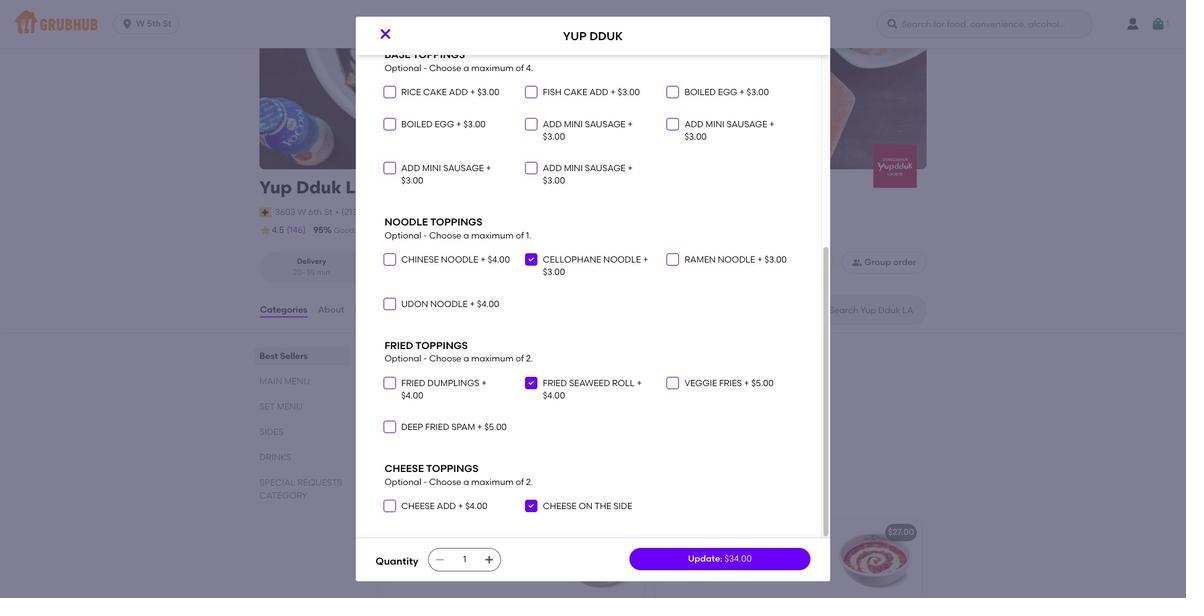 Task type: locate. For each thing, give the bounding box(es) containing it.
cake right rice
[[423, 87, 447, 98]]

1 vertical spatial boiled egg + $3.00
[[401, 119, 486, 129]]

toppings inside noodle toppings optional - choose a maximum of 1.
[[430, 216, 483, 228]]

delivery
[[297, 257, 326, 266]]

toppings inside cheese toppings optional - choose a maximum of 2.
[[426, 463, 479, 475]]

fish cake add + $3.00
[[543, 87, 640, 98]]

1 horizontal spatial best
[[376, 348, 404, 363]]

fried for dumplings
[[401, 378, 425, 388]]

veggie fries + $5.00
[[685, 378, 774, 388]]

best down categories button
[[260, 351, 278, 362]]

2 2. from the top
[[526, 477, 533, 487]]

menu down best sellers
[[284, 376, 310, 387]]

1 horizontal spatial sellers
[[407, 348, 450, 363]]

1 vertical spatial menu
[[277, 402, 303, 412]]

1 horizontal spatial boiled egg + $3.00
[[685, 87, 769, 98]]

1 2. from the top
[[526, 354, 533, 364]]

sellers up on
[[407, 348, 450, 363]]

svg image
[[386, 10, 393, 17], [528, 10, 535, 17], [886, 18, 899, 30], [378, 27, 393, 41], [386, 88, 393, 96], [528, 88, 535, 96], [386, 120, 393, 128], [528, 120, 535, 128], [669, 120, 677, 128], [386, 164, 393, 172], [528, 256, 535, 263], [772, 258, 782, 268], [386, 300, 393, 308], [386, 379, 393, 387], [669, 379, 677, 387], [386, 502, 393, 510], [528, 502, 535, 510], [435, 555, 445, 565]]

of for cheese toppings
[[516, 477, 524, 487]]

choose for cheese
[[429, 477, 461, 487]]

noodle
[[385, 216, 428, 228], [441, 255, 479, 265], [604, 255, 641, 265], [718, 255, 755, 265], [430, 299, 468, 309]]

1 horizontal spatial yup dduk
[[563, 29, 623, 43]]

noodle for cellophane noodle + $3.00
[[604, 255, 641, 265]]

fries
[[719, 378, 742, 388]]

$3.00
[[477, 87, 500, 98], [618, 87, 640, 98], [747, 87, 769, 98], [464, 119, 486, 129], [543, 131, 565, 142], [685, 131, 707, 142], [401, 176, 424, 186], [543, 176, 565, 186], [765, 255, 787, 265], [543, 267, 565, 278]]

Input item quantity number field
[[451, 549, 478, 571]]

delivery 20–35 min
[[293, 257, 330, 277]]

2 optional from the top
[[385, 230, 421, 241]]

no
[[401, 8, 415, 19], [543, 8, 557, 19]]

boiled egg + $3.00
[[685, 87, 769, 98], [401, 119, 486, 129]]

w
[[136, 19, 145, 29], [298, 207, 306, 217]]

deep fried spam + $5.00
[[401, 422, 507, 433]]

3603
[[275, 207, 296, 217]]

svg image for fried seaweed roll
[[528, 379, 535, 387]]

1 vertical spatial 2.
[[526, 477, 533, 487]]

3 a from the top
[[464, 354, 469, 364]]

2 $27.00 from the left
[[888, 527, 914, 538]]

dumplings
[[427, 378, 480, 388]]

1 horizontal spatial order
[[893, 257, 916, 268]]

1 horizontal spatial egg
[[718, 87, 738, 98]]

1 vertical spatial boiled
[[401, 119, 433, 129]]

order
[[521, 226, 540, 235], [893, 257, 916, 268]]

1 of from the top
[[516, 63, 524, 73]]

choose up chinese noodle + $4.00
[[429, 230, 461, 241]]

most
[[376, 365, 396, 376]]

+ inside cellophane noodle + $3.00
[[643, 255, 648, 265]]

0 vertical spatial st
[[163, 19, 171, 29]]

maximum inside noodle toppings optional - choose a maximum of 1.
[[471, 230, 514, 241]]

1 vertical spatial egg
[[435, 119, 454, 129]]

a for cheese toppings
[[464, 477, 469, 487]]

green
[[559, 8, 589, 19]]

0 horizontal spatial dduk
[[405, 527, 431, 538]]

st right 5th
[[163, 19, 171, 29]]

$4.00 for noodle toppings
[[488, 255, 510, 265]]

main menu down best sellers
[[260, 376, 310, 387]]

a
[[464, 63, 469, 73], [464, 230, 469, 241], [464, 354, 469, 364], [464, 477, 469, 487]]

toppings
[[413, 49, 465, 61], [430, 216, 483, 228], [416, 340, 468, 351], [426, 463, 479, 475]]

1 button
[[1151, 13, 1169, 35]]

ordered
[[398, 365, 431, 376]]

toppings inside fried toppings optional - choose a maximum of 2.
[[416, 340, 468, 351]]

$27.00 for yup o
[[888, 527, 914, 538]]

3603 w 6th st
[[275, 207, 332, 217]]

0 vertical spatial w
[[136, 19, 145, 29]]

of inside fried toppings optional - choose a maximum of 2.
[[516, 354, 524, 364]]

1 horizontal spatial $5.00
[[752, 378, 774, 388]]

2 maximum from the top
[[471, 230, 514, 241]]

1 horizontal spatial st
[[324, 207, 332, 217]]

order right correct
[[521, 226, 540, 235]]

4 - from the top
[[423, 477, 427, 487]]

choose inside cheese toppings optional - choose a maximum of 2.
[[429, 477, 461, 487]]

cheese down cheese toppings optional - choose a maximum of 2.
[[401, 501, 435, 512]]

sausage
[[585, 119, 626, 129], [727, 119, 767, 129], [443, 163, 484, 174], [585, 163, 626, 174]]

chinese
[[401, 255, 439, 265]]

• (213) 263-2355
[[336, 207, 401, 217]]

a inside noodle toppings optional - choose a maximum of 1.
[[464, 230, 469, 241]]

- up "cheese add + $4.00"
[[423, 477, 427, 487]]

svg image for chinese noodle
[[386, 256, 393, 263]]

1 horizontal spatial dduk
[[590, 29, 623, 43]]

1 horizontal spatial main
[[376, 490, 413, 506]]

base toppings optional - choose a maximum of 4.
[[385, 49, 533, 73]]

set menu
[[260, 402, 303, 412]]

- inside base toppings optional - choose a maximum of 4.
[[423, 63, 427, 73]]

main navigation navigation
[[0, 0, 1186, 48]]

yup dduk
[[563, 29, 623, 43], [386, 527, 431, 538]]

sellers down categories button
[[280, 351, 308, 362]]

st
[[163, 19, 171, 29], [324, 207, 332, 217]]

noodle inside cellophane noodle + $3.00
[[604, 255, 641, 265]]

- up rice cake add + $3.00 on the left of the page
[[423, 63, 427, 73]]

0 vertical spatial 2.
[[526, 354, 533, 364]]

optional
[[385, 63, 421, 73], [385, 230, 421, 241], [385, 354, 421, 364], [385, 477, 421, 487]]

choose up on
[[429, 354, 461, 364]]

yup left o
[[662, 527, 680, 538]]

veggie
[[685, 378, 717, 388]]

3 optional from the top
[[385, 354, 421, 364]]

1 - from the top
[[423, 63, 427, 73]]

- right on
[[423, 230, 427, 241]]

optional down base
[[385, 63, 421, 73]]

people icon image
[[852, 258, 862, 268]]

1 maximum from the top
[[471, 63, 514, 73]]

2. inside fried toppings optional - choose a maximum of 2.
[[526, 354, 533, 364]]

fried up most
[[385, 340, 413, 351]]

optional up "cheese add + $4.00"
[[385, 477, 421, 487]]

st left •
[[324, 207, 332, 217]]

fish-
[[384, 396, 407, 407]]

cake right fish
[[564, 87, 588, 98]]

cheese down 'deep'
[[385, 463, 424, 475]]

3603 w 6th st button
[[274, 206, 333, 219]]

4 maximum from the top
[[471, 477, 514, 487]]

dduk up quantity
[[405, 527, 431, 538]]

1 vertical spatial st
[[324, 207, 332, 217]]

0 horizontal spatial egg
[[435, 119, 454, 129]]

on time delivery
[[403, 226, 461, 235]]

maximum for base toppings
[[471, 63, 514, 73]]

fried inside fried toppings optional - choose a maximum of 2.
[[385, 340, 413, 351]]

4 of from the top
[[516, 477, 524, 487]]

$4.00 for fried toppings
[[401, 390, 424, 401]]

of inside cheese toppings optional - choose a maximum of 2.
[[516, 477, 524, 487]]

(213) 263-2355 button
[[341, 206, 401, 219]]

1 horizontal spatial no
[[543, 8, 557, 19]]

optional down 2355
[[385, 230, 421, 241]]

maximum for fried toppings
[[471, 354, 514, 364]]

1 vertical spatial yup dduk
[[386, 527, 431, 538]]

svg image for 1
[[1151, 17, 1166, 32]]

categories button
[[260, 288, 308, 332]]

0 vertical spatial dduk
[[590, 29, 623, 43]]

choose inside noodle toppings optional - choose a maximum of 1.
[[429, 230, 461, 241]]

soup
[[434, 396, 458, 407]]

reviews button
[[354, 288, 390, 332]]

cheese left on
[[543, 501, 577, 512]]

optional inside noodle toppings optional - choose a maximum of 1.
[[385, 230, 421, 241]]

- inside noodle toppings optional - choose a maximum of 1.
[[423, 230, 427, 241]]

option group containing delivery 20–35 min
[[260, 252, 471, 283]]

save this restaurant button
[[868, 25, 890, 47]]

a up "cheese add + $4.00"
[[464, 477, 469, 487]]

maximum up grubhub in the bottom of the page
[[471, 354, 514, 364]]

order for group order
[[893, 257, 916, 268]]

cake left soup
[[407, 396, 432, 407]]

a inside cheese toppings optional - choose a maximum of 2.
[[464, 477, 469, 487]]

0 vertical spatial main menu
[[260, 376, 310, 387]]

1 horizontal spatial yup
[[563, 29, 587, 43]]

sellers for best sellers most ordered on grubhub
[[407, 348, 450, 363]]

good
[[334, 226, 354, 235]]

the
[[595, 501, 612, 512]]

fried left seaweed in the bottom of the page
[[543, 378, 567, 388]]

fried inside fried seaweed roll + $4.00
[[543, 378, 567, 388]]

- for cheese
[[423, 477, 427, 487]]

0 horizontal spatial sellers
[[280, 351, 308, 362]]

0 horizontal spatial order
[[521, 226, 540, 235]]

yup down green
[[563, 29, 587, 43]]

optional inside fried toppings optional - choose a maximum of 2.
[[385, 354, 421, 364]]

optional inside cheese toppings optional - choose a maximum of 2.
[[385, 477, 421, 487]]

- for fried
[[423, 354, 427, 364]]

fried dumplings + $4.00
[[401, 378, 487, 401]]

sellers inside best sellers most ordered on grubhub
[[407, 348, 450, 363]]

svg image inside w 5th st button
[[121, 18, 134, 30]]

cake inside fish-cake soup button
[[407, 396, 432, 407]]

no left green
[[543, 8, 557, 19]]

2 of from the top
[[516, 230, 524, 241]]

noodle inside noodle toppings optional - choose a maximum of 1.
[[385, 216, 428, 228]]

$5.00
[[752, 378, 774, 388], [485, 422, 507, 433]]

menu right set
[[277, 402, 303, 412]]

choose up rice cake add + $3.00 on the left of the page
[[429, 63, 461, 73]]

yup
[[563, 29, 587, 43], [386, 527, 403, 538], [662, 527, 680, 538]]

1 no from the left
[[401, 8, 415, 19]]

yup o image
[[829, 519, 922, 598]]

option group
[[260, 252, 471, 283]]

menu down cheese toppings optional - choose a maximum of 2.
[[416, 490, 456, 506]]

no for no cabbage
[[401, 8, 415, 19]]

4 a from the top
[[464, 477, 469, 487]]

2 no from the left
[[543, 8, 557, 19]]

2. for cheese toppings
[[526, 477, 533, 487]]

no cabbage
[[401, 8, 460, 19]]

- up the ordered
[[423, 354, 427, 364]]

dduk down onion
[[590, 29, 623, 43]]

choose
[[429, 63, 461, 73], [429, 230, 461, 241], [429, 354, 461, 364], [429, 477, 461, 487]]

1 horizontal spatial w
[[298, 207, 306, 217]]

main menu down cheese toppings optional - choose a maximum of 2.
[[376, 490, 456, 506]]

fried inside fried dumplings + $4.00
[[401, 378, 425, 388]]

svg image inside 1 button
[[1151, 17, 1166, 32]]

fried down the ordered
[[401, 378, 425, 388]]

cheese for toppings
[[385, 463, 424, 475]]

1 optional from the top
[[385, 63, 421, 73]]

no left cabbage
[[401, 8, 415, 19]]

w left 6th
[[298, 207, 306, 217]]

a inside fried toppings optional - choose a maximum of 2.
[[464, 354, 469, 364]]

noodle for chinese noodle + $4.00
[[441, 255, 479, 265]]

time
[[416, 226, 432, 235]]

3 of from the top
[[516, 354, 524, 364]]

boiled
[[685, 87, 716, 98], [401, 119, 433, 129]]

0 horizontal spatial main menu
[[260, 376, 310, 387]]

yup o
[[662, 527, 689, 538]]

0 horizontal spatial yup
[[386, 527, 403, 538]]

a up grubhub in the bottom of the page
[[464, 354, 469, 364]]

seaweed
[[569, 378, 610, 388]]

1 vertical spatial order
[[893, 257, 916, 268]]

maximum left 1.
[[471, 230, 514, 241]]

star icon image
[[260, 224, 272, 237]]

w left 5th
[[136, 19, 145, 29]]

side
[[614, 501, 632, 512]]

0 horizontal spatial boiled egg + $3.00
[[401, 119, 486, 129]]

2 horizontal spatial yup
[[662, 527, 680, 538]]

reviews
[[355, 305, 389, 315]]

0 vertical spatial order
[[521, 226, 540, 235]]

1 vertical spatial $5.00
[[485, 422, 507, 433]]

0 vertical spatial main
[[260, 376, 282, 387]]

maximum up "cheese add + $4.00"
[[471, 477, 514, 487]]

cake
[[423, 87, 447, 98], [564, 87, 588, 98], [407, 396, 432, 407]]

st inside main navigation navigation
[[163, 19, 171, 29]]

a left 97
[[464, 230, 469, 241]]

0 vertical spatial boiled egg + $3.00
[[685, 87, 769, 98]]

a for fried toppings
[[464, 354, 469, 364]]

maximum inside cheese toppings optional - choose a maximum of 2.
[[471, 477, 514, 487]]

$27.00
[[611, 527, 638, 538], [888, 527, 914, 538]]

yup dduk down no green onion
[[563, 29, 623, 43]]

$5.00 right spam
[[485, 422, 507, 433]]

maximum for cheese toppings
[[471, 477, 514, 487]]

1 horizontal spatial $27.00
[[888, 527, 914, 538]]

$5.00 right the "fries"
[[752, 378, 774, 388]]

4 choose from the top
[[429, 477, 461, 487]]

+
[[470, 87, 475, 98], [611, 87, 616, 98], [740, 87, 745, 98], [456, 119, 461, 129], [628, 119, 633, 129], [770, 119, 775, 129], [486, 163, 491, 174], [628, 163, 633, 174], [481, 255, 486, 265], [643, 255, 648, 265], [758, 255, 763, 265], [470, 299, 475, 309], [482, 378, 487, 388], [637, 378, 642, 388], [744, 378, 749, 388], [477, 422, 482, 433], [458, 501, 463, 512]]

0 horizontal spatial no
[[401, 8, 415, 19]]

group
[[865, 257, 891, 268]]

svg image
[[1151, 17, 1166, 32], [121, 18, 134, 30], [669, 88, 677, 96], [528, 164, 535, 172], [386, 256, 393, 263], [669, 256, 677, 263], [528, 379, 535, 387], [386, 423, 393, 431], [485, 555, 494, 565]]

1 choose from the top
[[429, 63, 461, 73]]

0 horizontal spatial st
[[163, 19, 171, 29]]

best for best sellers
[[260, 351, 278, 362]]

toppings inside base toppings optional - choose a maximum of 4.
[[413, 49, 465, 61]]

5th
[[147, 19, 161, 29]]

optional for base
[[385, 63, 421, 73]]

maximum left the 4.
[[471, 63, 514, 73]]

a inside base toppings optional - choose a maximum of 4.
[[464, 63, 469, 73]]

3 maximum from the top
[[471, 354, 514, 364]]

0 horizontal spatial $27.00
[[611, 527, 638, 538]]

yup for yup dduk image
[[386, 527, 403, 538]]

choose for base
[[429, 63, 461, 73]]

order right "group"
[[893, 257, 916, 268]]

2 a from the top
[[464, 230, 469, 241]]

a up rice cake add + $3.00 on the left of the page
[[464, 63, 469, 73]]

best up most
[[376, 348, 404, 363]]

0 horizontal spatial best
[[260, 351, 278, 362]]

cabbage
[[417, 8, 460, 19]]

1 a from the top
[[464, 63, 469, 73]]

of inside noodle toppings optional - choose a maximum of 1.
[[516, 230, 524, 241]]

$4.00 inside fried dumplings + $4.00
[[401, 390, 424, 401]]

3 - from the top
[[423, 354, 427, 364]]

yup dduk up quantity
[[386, 527, 431, 538]]

+ inside fried dumplings + $4.00
[[482, 378, 487, 388]]

0 horizontal spatial w
[[136, 19, 145, 29]]

order inside button
[[893, 257, 916, 268]]

mini
[[564, 119, 583, 129], [706, 119, 725, 129], [422, 163, 441, 174], [564, 163, 583, 174]]

- inside cheese toppings optional - choose a maximum of 2.
[[423, 477, 427, 487]]

3 choose from the top
[[429, 354, 461, 364]]

0 vertical spatial menu
[[284, 376, 310, 387]]

- inside fried toppings optional - choose a maximum of 2.
[[423, 354, 427, 364]]

choose inside base toppings optional - choose a maximum of 4.
[[429, 63, 461, 73]]

1 horizontal spatial main menu
[[376, 490, 456, 506]]

$4.00 inside fried seaweed roll + $4.00
[[543, 390, 565, 401]]

a for noodle toppings
[[464, 230, 469, 241]]

optional up the ordered
[[385, 354, 421, 364]]

4.
[[526, 63, 533, 73]]

svg image inside main navigation navigation
[[886, 18, 899, 30]]

0 horizontal spatial boiled
[[401, 119, 433, 129]]

2 choose from the top
[[429, 230, 461, 241]]

$4.00
[[488, 255, 510, 265], [477, 299, 499, 309], [401, 390, 424, 401], [543, 390, 565, 401], [465, 501, 488, 512]]

update:
[[688, 554, 723, 564]]

1 $27.00 from the left
[[611, 527, 638, 538]]

choose inside fried toppings optional - choose a maximum of 2.
[[429, 354, 461, 364]]

yup
[[260, 177, 292, 198]]

yup up quantity
[[386, 527, 403, 538]]

optional inside base toppings optional - choose a maximum of 4.
[[385, 63, 421, 73]]

1 vertical spatial dduk
[[405, 527, 431, 538]]

2 - from the top
[[423, 230, 427, 241]]

4 optional from the top
[[385, 477, 421, 487]]

fried seaweed roll + $4.00
[[543, 378, 642, 401]]

choose up "cheese add + $4.00"
[[429, 477, 461, 487]]

on
[[433, 365, 444, 376]]

2. inside cheese toppings optional - choose a maximum of 2.
[[526, 477, 533, 487]]

add
[[449, 87, 468, 98], [590, 87, 609, 98], [543, 119, 562, 129], [685, 119, 704, 129], [401, 163, 420, 174], [543, 163, 562, 174], [437, 501, 456, 512]]

of inside base toppings optional - choose a maximum of 4.
[[516, 63, 524, 73]]

best
[[376, 348, 404, 363], [260, 351, 278, 362]]

best inside best sellers most ordered on grubhub
[[376, 348, 404, 363]]

$4.00 for cheese toppings
[[465, 501, 488, 512]]

maximum inside base toppings optional - choose a maximum of 4.
[[471, 63, 514, 73]]

cheese inside cheese toppings optional - choose a maximum of 2.
[[385, 463, 424, 475]]

maximum inside fried toppings optional - choose a maximum of 2.
[[471, 354, 514, 364]]

udon
[[401, 299, 428, 309]]

2.
[[526, 354, 533, 364], [526, 477, 533, 487]]

0 vertical spatial boiled
[[685, 87, 716, 98]]



Task type: describe. For each thing, give the bounding box(es) containing it.
set
[[260, 402, 275, 412]]

categories
[[260, 305, 308, 315]]

search icon image
[[809, 303, 824, 318]]

$27.00 for yup dduk
[[611, 527, 638, 538]]

quantity
[[376, 556, 418, 568]]

cake for fish
[[564, 87, 588, 98]]

2355
[[381, 207, 401, 217]]

choose for noodle
[[429, 230, 461, 241]]

best for best sellers most ordered on grubhub
[[376, 348, 404, 363]]

svg image for ramen noodle
[[669, 256, 677, 263]]

chinese noodle + $4.00
[[401, 255, 510, 265]]

yup for yup o image
[[662, 527, 680, 538]]

choose for fried
[[429, 354, 461, 364]]

1 vertical spatial main
[[376, 490, 413, 506]]

6th
[[308, 207, 322, 217]]

cellophane
[[543, 255, 602, 265]]

0 vertical spatial egg
[[718, 87, 738, 98]]

of for fried toppings
[[516, 354, 524, 364]]

correct order
[[491, 226, 540, 235]]

schedule
[[785, 257, 824, 268]]

food
[[356, 226, 373, 235]]

cake for rice
[[423, 87, 447, 98]]

$3.00 inside cellophane noodle + $3.00
[[543, 267, 565, 278]]

roll
[[612, 378, 635, 388]]

dduk
[[296, 177, 342, 198]]

optional for noodle
[[385, 230, 421, 241]]

0 vertical spatial $5.00
[[752, 378, 774, 388]]

fish-cake soup
[[384, 396, 458, 407]]

toppings for cheese toppings
[[426, 463, 479, 475]]

0 vertical spatial yup dduk
[[563, 29, 623, 43]]

w 5th st button
[[113, 14, 184, 34]]

fried for toppings
[[385, 340, 413, 351]]

1 vertical spatial main menu
[[376, 490, 456, 506]]

noodle for udon noodle + $4.00
[[430, 299, 468, 309]]

of for base toppings
[[516, 63, 524, 73]]

w 5th st
[[136, 19, 171, 29]]

grubhub
[[446, 365, 484, 376]]

(146)
[[287, 225, 306, 235]]

w inside main navigation navigation
[[136, 19, 145, 29]]

a for base toppings
[[464, 63, 469, 73]]

ramen noodle + $3.00
[[685, 255, 787, 265]]

udon noodle + $4.00
[[401, 299, 499, 309]]

noodle toppings optional - choose a maximum of 1.
[[385, 216, 531, 241]]

special
[[260, 478, 295, 488]]

yup dduk la
[[260, 177, 369, 198]]

category
[[260, 491, 307, 501]]

+ inside fried seaweed roll + $4.00
[[637, 378, 642, 388]]

2 vertical spatial menu
[[416, 490, 456, 506]]

95
[[313, 225, 324, 235]]

yup dduk image
[[552, 519, 645, 598]]

onion
[[591, 8, 621, 19]]

fish
[[543, 87, 562, 98]]

1 horizontal spatial boiled
[[685, 87, 716, 98]]

best sellers
[[260, 351, 308, 362]]

no green onion
[[543, 8, 621, 19]]

fried toppings optional - choose a maximum of 2.
[[385, 340, 533, 364]]

97
[[471, 225, 481, 235]]

min
[[317, 268, 330, 277]]

yup dduk la logo image
[[874, 145, 917, 188]]

cake for fish-
[[407, 396, 432, 407]]

on
[[403, 226, 414, 235]]

update: $34.00
[[688, 554, 752, 564]]

svg image inside schedule button
[[772, 258, 782, 268]]

optional for cheese
[[385, 477, 421, 487]]

cheese toppings optional - choose a maximum of 2.
[[385, 463, 533, 487]]

group order button
[[842, 252, 927, 274]]

group order
[[865, 257, 916, 268]]

of for noodle toppings
[[516, 230, 524, 241]]

requests
[[297, 478, 342, 488]]

spam
[[451, 422, 475, 433]]

1
[[1166, 18, 1169, 29]]

•
[[336, 207, 339, 217]]

2. for fried toppings
[[526, 354, 533, 364]]

base
[[385, 49, 411, 61]]

svg image for add mini sausage
[[528, 164, 535, 172]]

0 horizontal spatial main
[[260, 376, 282, 387]]

cheese for on
[[543, 501, 577, 512]]

drinks
[[260, 452, 291, 463]]

svg image for deep fried spam
[[386, 423, 393, 431]]

svg image for boiled egg
[[669, 88, 677, 96]]

- for base
[[423, 63, 427, 73]]

rice cake add + $3.00
[[401, 87, 500, 98]]

subscription pass image
[[260, 208, 272, 217]]

special requests category
[[260, 478, 342, 501]]

schedule button
[[762, 252, 834, 274]]

good food
[[334, 226, 373, 235]]

no for no green onion
[[543, 8, 557, 19]]

best sellers most ordered on grubhub
[[376, 348, 484, 376]]

sides
[[260, 427, 284, 438]]

noodle for ramen noodle + $3.00
[[718, 255, 755, 265]]

0 horizontal spatial yup dduk
[[386, 527, 431, 538]]

delivery
[[434, 226, 461, 235]]

(213)
[[341, 207, 361, 217]]

ramen
[[685, 255, 716, 265]]

order for correct order
[[521, 226, 540, 235]]

rice
[[401, 87, 421, 98]]

263-
[[363, 207, 381, 217]]

share icon image
[[898, 28, 913, 43]]

toppings for noodle toppings
[[430, 216, 483, 228]]

toppings for fried toppings
[[416, 340, 468, 351]]

4.5
[[272, 225, 284, 235]]

$34.00
[[725, 554, 752, 564]]

fried right 'deep'
[[425, 422, 449, 433]]

- for noodle
[[423, 230, 427, 241]]

cheese add + $4.00
[[401, 501, 488, 512]]

20–35
[[293, 268, 315, 277]]

svg image for w 5th st
[[121, 18, 134, 30]]

toppings for base toppings
[[413, 49, 465, 61]]

about button
[[317, 288, 345, 332]]

about
[[318, 305, 344, 315]]

correct
[[491, 226, 519, 235]]

optional for fried
[[385, 354, 421, 364]]

92
[[382, 225, 393, 235]]

on
[[579, 501, 593, 512]]

fish-cake soup image
[[554, 386, 646, 466]]

save this restaurant image
[[871, 28, 886, 43]]

0 horizontal spatial $5.00
[[485, 422, 507, 433]]

fried for seaweed
[[543, 378, 567, 388]]

o
[[682, 527, 689, 538]]

cheese on the side
[[543, 501, 632, 512]]

1 vertical spatial w
[[298, 207, 306, 217]]

fish-cake soup button
[[377, 386, 646, 466]]

maximum for noodle toppings
[[471, 230, 514, 241]]

deep
[[401, 422, 423, 433]]

cellophane noodle + $3.00
[[543, 255, 648, 278]]

1.
[[526, 230, 531, 241]]

Search Yup Dduk LA search field
[[828, 305, 923, 316]]

cheese for add
[[401, 501, 435, 512]]

sellers for best sellers
[[280, 351, 308, 362]]

pickup
[[407, 257, 432, 266]]



Task type: vqa. For each thing, say whether or not it's contained in the screenshot.
Home 5207 Hedgewood Dr (214) 662-9295 in the top left of the page
no



